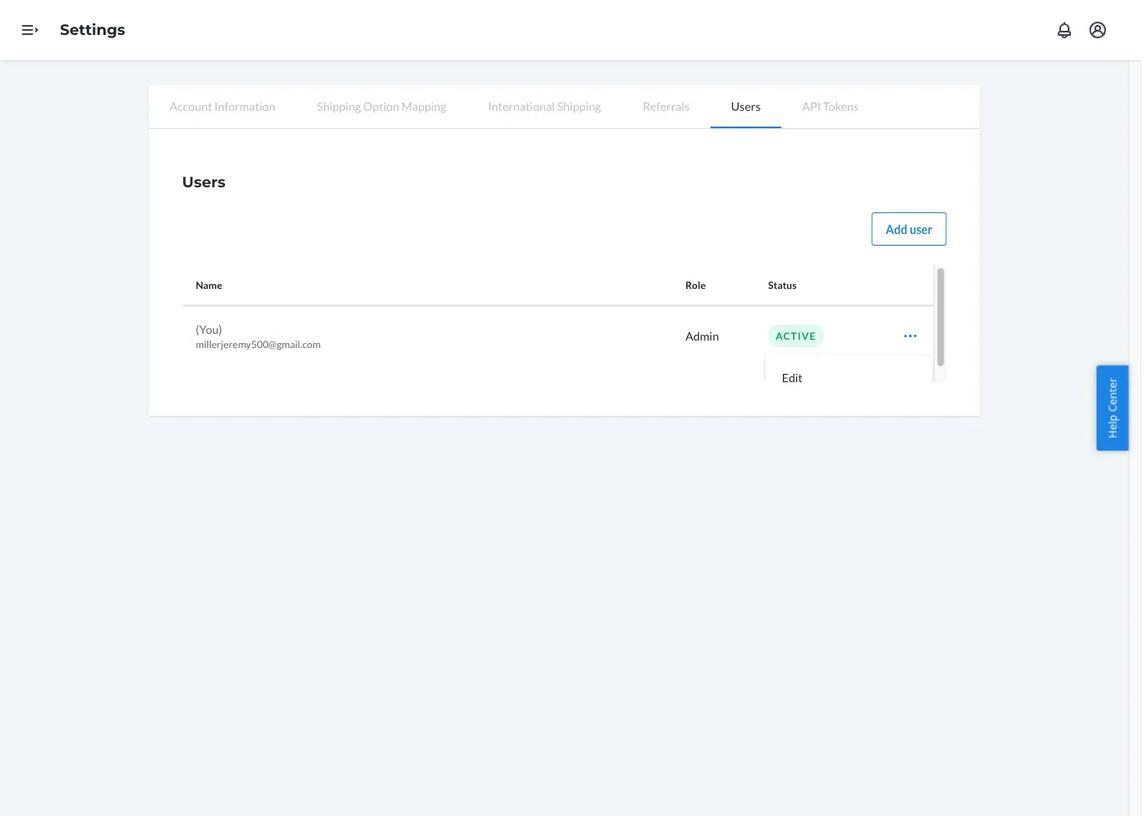 Task type: locate. For each thing, give the bounding box(es) containing it.
shipping left option
[[317, 99, 361, 113]]

international shipping
[[488, 99, 601, 113]]

help
[[1105, 415, 1120, 439]]

help center button
[[1097, 366, 1129, 451]]

users down account
[[182, 172, 226, 191]]

users tab
[[711, 85, 782, 128]]

api tokens
[[803, 99, 859, 113]]

shipping right international
[[557, 99, 601, 113]]

1 horizontal spatial users
[[732, 99, 761, 113]]

shipping
[[317, 99, 361, 113], [557, 99, 601, 113]]

status
[[768, 279, 797, 291]]

(you) millerjeremy500@gmail.com
[[195, 322, 320, 350]]

users
[[732, 99, 761, 113], [182, 172, 226, 191]]

millerjeremy500@gmail.com
[[195, 338, 320, 350]]

information
[[214, 99, 275, 113]]

tab list containing account information
[[149, 85, 980, 129]]

referrals tab
[[622, 85, 711, 127]]

settings link
[[60, 21, 125, 39]]

tab list
[[149, 85, 980, 129]]

users inside tab
[[732, 99, 761, 113]]

add user
[[886, 222, 933, 236]]

1 shipping from the left
[[317, 99, 361, 113]]

users left api
[[732, 99, 761, 113]]

center
[[1105, 378, 1120, 412]]

2 shipping from the left
[[557, 99, 601, 113]]

edit button
[[769, 360, 929, 395]]

0 vertical spatial users
[[732, 99, 761, 113]]

1 horizontal spatial shipping
[[557, 99, 601, 113]]

tokens
[[824, 99, 859, 113]]

user
[[910, 222, 933, 236]]

shipping inside "tab"
[[557, 99, 601, 113]]

referrals
[[643, 99, 690, 113]]

shipping option mapping
[[317, 99, 447, 113]]

0 horizontal spatial users
[[182, 172, 226, 191]]

0 horizontal spatial shipping
[[317, 99, 361, 113]]



Task type: vqa. For each thing, say whether or not it's contained in the screenshot.
Add Fast Tag
no



Task type: describe. For each thing, give the bounding box(es) containing it.
edit button
[[765, 320, 932, 399]]

open navigation image
[[20, 20, 40, 40]]

account
[[170, 99, 212, 113]]

(you)
[[195, 322, 222, 336]]

edit
[[782, 370, 803, 385]]

mapping
[[402, 99, 447, 113]]

shipping inside tab
[[317, 99, 361, 113]]

option
[[363, 99, 399, 113]]

add
[[886, 222, 908, 236]]

settings
[[60, 21, 125, 39]]

1 vertical spatial users
[[182, 172, 226, 191]]

open account menu image
[[1088, 20, 1108, 40]]

shipping option mapping tab
[[296, 85, 467, 127]]

account information tab
[[149, 85, 296, 127]]

name
[[195, 279, 222, 291]]

admin
[[685, 329, 719, 343]]

help center
[[1105, 378, 1120, 439]]

international shipping tab
[[467, 85, 622, 127]]

international
[[488, 99, 555, 113]]

active
[[776, 330, 816, 342]]

open notifications image
[[1055, 20, 1075, 40]]

api
[[803, 99, 821, 113]]

api tokens tab
[[782, 85, 880, 127]]

add user button
[[872, 212, 947, 246]]

role
[[685, 279, 706, 291]]

account information
[[170, 99, 275, 113]]



